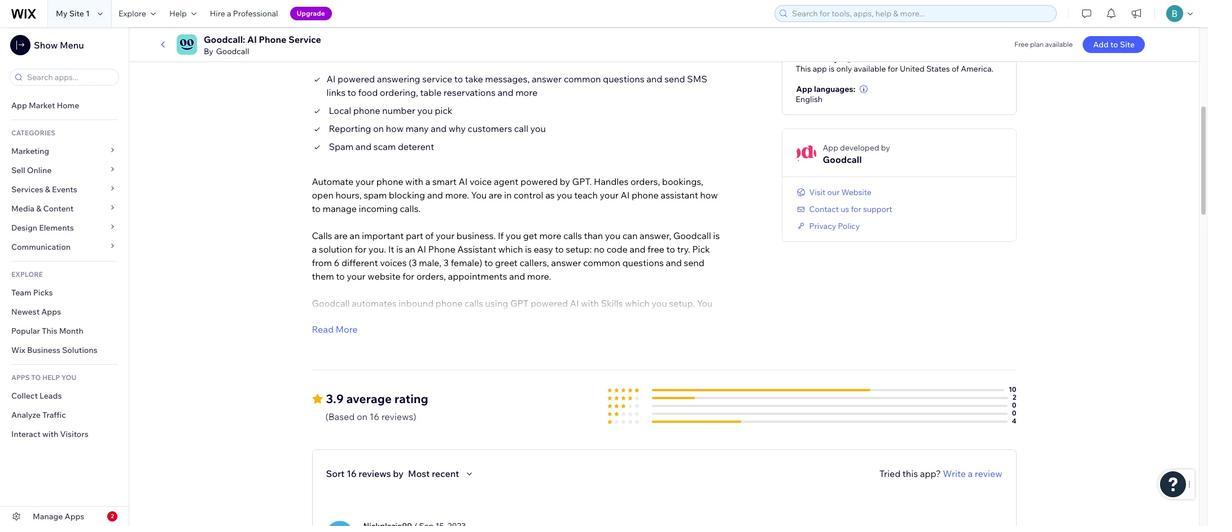 Task type: vqa. For each thing, say whether or not it's contained in the screenshot.
appear
no



Task type: describe. For each thing, give the bounding box(es) containing it.
to up appointments
[[485, 257, 493, 269]]

marketing link
[[0, 142, 129, 161]]

to right callers
[[491, 325, 499, 336]]

services & events link
[[0, 180, 129, 199]]

many
[[406, 123, 429, 134]]

deterent
[[398, 141, 434, 152]]

wix business solutions link
[[0, 341, 129, 360]]

1 horizontal spatial are
[[489, 190, 502, 201]]

by inside app developed by goodcall
[[881, 143, 890, 153]]

for down share
[[539, 325, 551, 336]]

bookings,
[[662, 176, 704, 187]]

1 horizontal spatial more.
[[527, 271, 551, 282]]

appointments
[[448, 271, 507, 282]]

1 never from the left
[[535, 366, 559, 377]]

phone up answers
[[436, 298, 463, 309]]

your down answers
[[440, 325, 459, 336]]

try
[[353, 379, 366, 391]]

english
[[796, 94, 823, 104]]

your up spam
[[356, 176, 375, 187]]

a inside "link"
[[227, 8, 231, 19]]

than
[[584, 230, 603, 242]]

1 horizontal spatial which
[[625, 298, 650, 309]]

2 vertical spatial by
[[393, 469, 404, 480]]

and down try.
[[666, 257, 682, 269]]

you left pick
[[417, 105, 433, 116]]

apps to help you
[[11, 374, 76, 382]]

details
[[553, 325, 581, 336]]

availability:
[[797, 53, 841, 64]]

your down handles
[[600, 190, 619, 201]]

2 vertical spatial how
[[341, 312, 358, 323]]

team
[[11, 288, 31, 298]]

home
[[57, 101, 79, 111]]

and down smart
[[427, 190, 443, 201]]

app?
[[920, 469, 941, 480]]

most recent
[[408, 469, 459, 480]]

apps for newest apps
[[41, 307, 61, 317]]

and down messages,
[[498, 87, 514, 98]]

ai down handles
[[621, 190, 630, 201]]

3
[[444, 257, 449, 269]]

callers?
[[634, 312, 667, 323]]

by
[[204, 46, 213, 56]]

and right "skill" on the bottom left
[[396, 325, 412, 336]]

0 vertical spatial you
[[471, 190, 487, 201]]

callers,
[[520, 257, 549, 269]]

always
[[660, 366, 688, 377]]

0 vertical spatial assistant
[[458, 244, 497, 255]]

answering
[[377, 73, 420, 85]]

you right if
[[506, 230, 521, 242]]

privacy policy link
[[796, 221, 860, 231]]

get
[[523, 230, 538, 242]]

ordering,
[[380, 87, 418, 98]]

service
[[422, 73, 452, 85]]

& for events
[[45, 185, 50, 195]]

manage
[[323, 203, 357, 214]]

answer inside ai powered answering service to take messages, answer common questions and send sms links to food ordering, table reservations and more
[[532, 73, 562, 85]]

0 horizontal spatial calls
[[465, 298, 483, 309]]

0 horizontal spatial it
[[388, 244, 394, 255]]

to down 6 on the left
[[336, 271, 345, 282]]

pricing
[[567, 312, 596, 323]]

leads
[[40, 391, 62, 402]]

manage
[[33, 512, 63, 522]]

site inside button
[[1120, 40, 1135, 50]]

analyze
[[11, 411, 41, 421]]

for down (3
[[403, 271, 415, 282]]

to left try.
[[667, 244, 675, 255]]

policy
[[838, 221, 860, 231]]

website
[[368, 271, 401, 282]]

analyze traffic link
[[0, 406, 129, 425]]

take
[[465, 73, 483, 85]]

explore
[[119, 8, 146, 19]]

a up from
[[312, 244, 317, 255]]

2 horizontal spatial how
[[700, 190, 718, 201]]

for right us
[[851, 204, 862, 214]]

0 vertical spatial 16
[[370, 411, 380, 423]]

and left "sms"
[[647, 73, 663, 85]]

1 vertical spatial you
[[697, 298, 713, 309]]

ai inside goodcall: ai phone service by goodcall
[[247, 34, 257, 45]]

popular this month link
[[0, 322, 129, 341]]

answers
[[417, 312, 452, 323]]

spam
[[364, 190, 387, 201]]

goodcall inside goodcall: ai phone service by goodcall
[[216, 46, 249, 56]]

sort 16 reviews by
[[326, 469, 404, 480]]

service.
[[312, 339, 344, 350]]

ai up pricing
[[570, 298, 579, 309]]

them
[[312, 271, 334, 282]]

categories
[[11, 129, 55, 137]]

define
[[312, 312, 339, 323]]

sell
[[11, 165, 25, 176]]

picks
[[33, 288, 53, 298]]

ai up answering
[[369, 43, 382, 58]]

overview
[[469, 43, 520, 58]]

for left "united"
[[888, 64, 898, 74]]

1 vertical spatial an
[[405, 244, 415, 255]]

phone for overview
[[384, 43, 420, 58]]

explore
[[11, 271, 43, 279]]

pick
[[693, 244, 710, 255]]

goodcall: for goodcall: ai phone service  overview
[[312, 43, 366, 58]]

phone inside automate your phone with a smart ai voice agent powered by gpt. handles orders, bookings, open hours, spam blocking and more.   you are in control as you teach your ai phone assistant how to manage incoming calls. calls are an important part of your business.  if you get more calls than you can answer, goodcall is a solution for you.  it is an ai phone assistant which is easy to setup: no code and free to try.   pick from 6 different voices (3 male, 3 female) to greet callers, answer common questions and send them to your website for orders, appointments and more. goodcall automates inbound phone calls using gpt powered ai with skills which you setup.  you define how the assistant answers questions.  want to share a pricing sheet to callers?  no problem, add the pricing skill and direct your callers to your site for details on the cost of your product or service. never lose an important call again with goodcall.  it is never busy, never forgets and always available.  try it now for free.
[[428, 244, 456, 255]]

agent
[[494, 176, 519, 187]]

for right now
[[395, 379, 407, 391]]

direct
[[414, 325, 438, 336]]

you up callers?
[[652, 298, 667, 309]]

you down ai powered answering service to take messages, answer common questions and send sms links to food ordering, table reservations and more
[[531, 123, 546, 134]]

for up different
[[355, 244, 367, 255]]

apps for manage apps
[[65, 512, 84, 522]]

call inside automate your phone with a smart ai voice agent powered by gpt. handles orders, bookings, open hours, spam blocking and more.   you are in control as you teach your ai phone assistant how to manage incoming calls. calls are an important part of your business.  if you get more calls than you can answer, goodcall is a solution for you.  it is an ai phone assistant which is easy to setup: no code and free to try.   pick from 6 different voices (3 male, 3 female) to greet callers, answer common questions and send them to your website for orders, appointments and more. goodcall automates inbound phone calls using gpt powered ai with skills which you setup.  you define how the assistant answers questions.  want to share a pricing sheet to callers?  no problem, add the pricing skill and direct your callers to your site for details on the cost of your product or service. never lose an important call again with goodcall.  it is never busy, never forgets and always available.  try it now for free.
[[415, 366, 429, 377]]

app
[[813, 64, 827, 74]]

scam
[[374, 141, 396, 152]]

with right again
[[456, 366, 474, 377]]

to right 'links'
[[348, 87, 356, 98]]

(3
[[409, 257, 417, 269]]

pick
[[435, 105, 453, 116]]

1 0 from the top
[[1013, 401, 1017, 410]]

ai inside ai powered answering service to take messages, answer common questions and send sms links to food ordering, table reservations and more
[[327, 73, 336, 85]]

a left smart
[[426, 176, 430, 187]]

questions.
[[454, 312, 498, 323]]

contact
[[810, 204, 839, 214]]

a up details
[[560, 312, 565, 323]]

1 vertical spatial available
[[854, 64, 886, 74]]

problem,
[[683, 312, 721, 323]]

communication link
[[0, 238, 129, 257]]

goodcall.
[[476, 366, 516, 377]]

inbound
[[399, 298, 434, 309]]

on for many
[[373, 123, 384, 134]]

to up cost
[[624, 312, 632, 323]]

with up blocking
[[406, 176, 423, 187]]

more inside ai powered answering service to take messages, answer common questions and send sms links to food ordering, table reservations and more
[[516, 87, 538, 98]]

our
[[828, 187, 840, 197]]

service for goodcall: ai phone service  overview
[[423, 43, 466, 58]]

content
[[43, 204, 74, 214]]

table
[[420, 87, 442, 98]]

0 vertical spatial calls
[[564, 230, 582, 242]]

goodcall: for goodcall: ai phone service by goodcall
[[204, 34, 245, 45]]

lose
[[339, 366, 357, 377]]

1 horizontal spatial 2
[[1013, 393, 1017, 402]]

0 vertical spatial this
[[796, 64, 811, 74]]

voice
[[470, 176, 492, 187]]

phone left "assistant"
[[632, 190, 659, 201]]

(based on 16 reviews)
[[326, 411, 416, 423]]

you right as
[[557, 190, 572, 201]]

0 vertical spatial of
[[952, 64, 960, 74]]

your down callers?
[[642, 325, 661, 336]]

wix business solutions
[[11, 346, 97, 356]]

traffic
[[42, 411, 66, 421]]

read
[[312, 324, 334, 335]]

phone down food
[[353, 105, 380, 116]]

ai left voice
[[459, 176, 468, 187]]

code
[[607, 244, 628, 255]]

wix
[[11, 346, 25, 356]]

teach
[[574, 190, 598, 201]]

1 horizontal spatial call
[[514, 123, 529, 134]]

calls.
[[400, 203, 421, 214]]

part
[[406, 230, 423, 242]]

events
[[52, 185, 77, 195]]

a right write
[[968, 469, 973, 480]]

0 horizontal spatial assistant
[[376, 312, 415, 323]]

1 vertical spatial important
[[371, 366, 413, 377]]

you up code
[[605, 230, 621, 242]]

3.9
[[326, 392, 344, 406]]

goodcall: ai phone service  logo image
[[177, 34, 197, 55]]

2 vertical spatial an
[[359, 366, 369, 377]]

tried
[[880, 469, 901, 480]]

can
[[623, 230, 638, 242]]

read more
[[312, 324, 358, 335]]

your up "3"
[[436, 230, 455, 242]]

assistant
[[661, 190, 698, 201]]

1 horizontal spatial the
[[360, 312, 374, 323]]

as
[[546, 190, 555, 201]]



Task type: locate. For each thing, give the bounding box(es) containing it.
to down open
[[312, 203, 321, 214]]

0 vertical spatial site
[[69, 8, 84, 19]]

site
[[522, 325, 537, 336]]

calls up 'questions.'
[[465, 298, 483, 309]]

0 vertical spatial which
[[499, 244, 523, 255]]

manage apps
[[33, 512, 84, 522]]

1 vertical spatial answer
[[551, 257, 581, 269]]

1 horizontal spatial of
[[632, 325, 640, 336]]

gpt
[[510, 298, 529, 309]]

1 horizontal spatial &
[[45, 185, 50, 195]]

send inside automate your phone with a smart ai voice agent powered by gpt. handles orders, bookings, open hours, spam blocking and more.   you are in control as you teach your ai phone assistant how to manage incoming calls. calls are an important part of your business.  if you get more calls than you can answer, goodcall is a solution for you.  it is an ai phone assistant which is easy to setup: no code and free to try.   pick from 6 different voices (3 male, 3 female) to greet callers, answer common questions and send them to your website for orders, appointments and more. goodcall automates inbound phone calls using gpt powered ai with skills which you setup.  you define how the assistant answers questions.  want to share a pricing sheet to callers?  no problem, add the pricing skill and direct your callers to your site for details on the cost of your product or service. never lose an important call again with goodcall.  it is never busy, never forgets and always available.  try it now for free.
[[684, 257, 705, 269]]

16 right sort
[[347, 469, 357, 480]]

1 horizontal spatial how
[[386, 123, 404, 134]]

1 vertical spatial 2
[[111, 513, 114, 521]]

2 horizontal spatial by
[[881, 143, 890, 153]]

1 vertical spatial 16
[[347, 469, 357, 480]]

sheet
[[598, 312, 622, 323]]

available right only
[[854, 64, 886, 74]]

1 vertical spatial calls
[[465, 298, 483, 309]]

add to site
[[1094, 40, 1135, 50]]

0 horizontal spatial orders,
[[417, 271, 446, 282]]

how up more
[[341, 312, 358, 323]]

0 horizontal spatial 2
[[111, 513, 114, 521]]

2 vertical spatial on
[[357, 411, 368, 423]]

sell online link
[[0, 161, 129, 180]]

with up pricing
[[581, 298, 599, 309]]

to right add
[[1111, 40, 1119, 50]]

answer inside automate your phone with a smart ai voice agent powered by gpt. handles orders, bookings, open hours, spam blocking and more.   you are in control as you teach your ai phone assistant how to manage incoming calls. calls are an important part of your business.  if you get more calls than you can answer, goodcall is a solution for you.  it is an ai phone assistant which is easy to setup: no code and free to try.   pick from 6 different voices (3 male, 3 female) to greet callers, answer common questions and send them to your website for orders, appointments and more. goodcall automates inbound phone calls using gpt powered ai with skills which you setup.  you define how the assistant answers questions.  want to share a pricing sheet to callers?  no problem, add the pricing skill and direct your callers to your site for details on the cost of your product or service. never lose an important call again with goodcall.  it is never busy, never forgets and always available.  try it now for free.
[[551, 257, 581, 269]]

app left market on the left top of the page
[[11, 101, 27, 111]]

2 horizontal spatial app
[[823, 143, 839, 153]]

female)
[[451, 257, 483, 269]]

& inside 'link'
[[45, 185, 50, 195]]

assistant up "skill" on the bottom left
[[376, 312, 415, 323]]

ai
[[247, 34, 257, 45], [369, 43, 382, 58], [327, 73, 336, 85], [459, 176, 468, 187], [621, 190, 630, 201], [417, 244, 426, 255], [570, 298, 579, 309]]

goodcall up define
[[312, 298, 350, 309]]

send
[[665, 73, 685, 85], [684, 257, 705, 269]]

2 0 from the top
[[1013, 409, 1017, 418]]

goodcall: ai phone service by goodcall
[[204, 34, 321, 56]]

messages,
[[485, 73, 530, 85]]

powered inside ai powered answering service to take messages, answer common questions and send sms links to food ordering, table reservations and more
[[338, 73, 375, 85]]

1 horizontal spatial site
[[1120, 40, 1135, 50]]

1 vertical spatial common
[[583, 257, 621, 269]]

support
[[863, 204, 893, 214]]

this up wix business solutions
[[42, 326, 57, 337]]

0 horizontal spatial more
[[516, 87, 538, 98]]

visit
[[810, 187, 826, 197]]

16 down 3.9 average rating
[[370, 411, 380, 423]]

which
[[499, 244, 523, 255], [625, 298, 650, 309]]

1 horizontal spatial apps
[[65, 512, 84, 522]]

0 vertical spatial orders,
[[631, 176, 660, 187]]

assistant down business.
[[458, 244, 497, 255]]

0 vertical spatial &
[[45, 185, 50, 195]]

& for content
[[36, 204, 41, 214]]

are left in
[[489, 190, 502, 201]]

send down pick
[[684, 257, 705, 269]]

1 vertical spatial apps
[[65, 512, 84, 522]]

0 vertical spatial are
[[489, 190, 502, 201]]

0 vertical spatial more.
[[445, 190, 469, 201]]

powered
[[338, 73, 375, 85], [521, 176, 558, 187], [531, 298, 568, 309]]

1 horizontal spatial available
[[1046, 40, 1073, 49]]

you down voice
[[471, 190, 487, 201]]

goodcall inside app developed by goodcall
[[823, 154, 862, 165]]

0 vertical spatial more
[[516, 87, 538, 98]]

0 horizontal spatial site
[[69, 8, 84, 19]]

contact us for support
[[810, 204, 893, 214]]

now
[[376, 379, 393, 391]]

app left "languages:"
[[797, 84, 813, 94]]

smart
[[432, 176, 457, 187]]

never left "busy,"
[[535, 366, 559, 377]]

communication
[[11, 242, 72, 252]]

show
[[34, 40, 58, 51]]

to
[[1111, 40, 1119, 50], [454, 73, 463, 85], [348, 87, 356, 98], [312, 203, 321, 214], [555, 244, 564, 255], [667, 244, 675, 255], [485, 257, 493, 269], [336, 271, 345, 282], [524, 312, 533, 323], [624, 312, 632, 323], [491, 325, 499, 336]]

business.
[[457, 230, 496, 242]]

0 vertical spatial important
[[362, 230, 404, 242]]

service inside goodcall: ai phone service by goodcall
[[289, 34, 321, 45]]

1 horizontal spatial service
[[423, 43, 466, 58]]

0 vertical spatial answer
[[532, 73, 562, 85]]

1 vertical spatial site
[[1120, 40, 1135, 50]]

0 vertical spatial powered
[[338, 73, 375, 85]]

and left always
[[642, 366, 658, 377]]

ai up 'links'
[[327, 73, 336, 85]]

goodcall: inside goodcall: ai phone service by goodcall
[[204, 34, 245, 45]]

2 horizontal spatial phone
[[428, 244, 456, 255]]

available.
[[312, 379, 351, 391]]

developed by goodcall image
[[796, 144, 816, 165]]

you
[[471, 190, 487, 201], [697, 298, 713, 309]]

0 horizontal spatial this
[[42, 326, 57, 337]]

by inside automate your phone with a smart ai voice agent powered by gpt. handles orders, bookings, open hours, spam blocking and more.   you are in control as you teach your ai phone assistant how to manage incoming calls. calls are an important part of your business.  if you get more calls than you can answer, goodcall is a solution for you.  it is an ai phone assistant which is easy to setup: no code and free to try.   pick from 6 different voices (3 male, 3 female) to greet callers, answer common questions and send them to your website for orders, appointments and more. goodcall automates inbound phone calls using gpt powered ai with skills which you setup.  you define how the assistant answers questions.  want to share a pricing sheet to callers?  no problem, add the pricing skill and direct your callers to your site for details on the cost of your product or service. never lose an important call again with goodcall.  it is never busy, never forgets and always available.  try it now for free.
[[560, 176, 570, 187]]

how down number
[[386, 123, 404, 134]]

1 vertical spatial are
[[334, 230, 348, 242]]

recent
[[432, 469, 459, 480]]

common inside automate your phone with a smart ai voice agent powered by gpt. handles orders, bookings, open hours, spam blocking and more.   you are in control as you teach your ai phone assistant how to manage incoming calls. calls are an important part of your business.  if you get more calls than you can answer, goodcall is a solution for you.  it is an ai phone assistant which is easy to setup: no code and free to try.   pick from 6 different voices (3 male, 3 female) to greet callers, answer common questions and send them to your website for orders, appointments and more. goodcall automates inbound phone calls using gpt powered ai with skills which you setup.  you define how the assistant answers questions.  want to share a pricing sheet to callers?  no problem, add the pricing skill and direct your callers to your site for details on the cost of your product or service. never lose an important call again with goodcall.  it is never busy, never forgets and always available.  try it now for free.
[[583, 257, 621, 269]]

services & events
[[11, 185, 77, 195]]

or
[[699, 325, 708, 336]]

answer,
[[640, 230, 672, 242]]

1 horizontal spatial this
[[796, 64, 811, 74]]

by left most
[[393, 469, 404, 480]]

on down average
[[357, 411, 368, 423]]

app for app market home
[[11, 101, 27, 111]]

2 vertical spatial powered
[[531, 298, 568, 309]]

6
[[334, 257, 340, 269]]

app right developed by goodcall icon
[[823, 143, 839, 153]]

gpt.
[[572, 176, 592, 187]]

you up problem,
[[697, 298, 713, 309]]

from
[[312, 257, 332, 269]]

Search apps... field
[[24, 69, 115, 85]]

phone down "professional"
[[259, 34, 287, 45]]

services
[[11, 185, 43, 195]]

1 horizontal spatial app
[[797, 84, 813, 94]]

1 vertical spatial of
[[425, 230, 434, 242]]

handles
[[594, 176, 629, 187]]

1 vertical spatial by
[[560, 176, 570, 187]]

to left the "take"
[[454, 73, 463, 85]]

of right cost
[[632, 325, 640, 336]]

1 horizontal spatial 16
[[370, 411, 380, 423]]

local
[[329, 105, 351, 116]]

states
[[927, 64, 950, 74]]

average
[[346, 392, 392, 406]]

0 horizontal spatial are
[[334, 230, 348, 242]]

ai down "professional"
[[247, 34, 257, 45]]

apps right manage
[[65, 512, 84, 522]]

on up spam and scam deterent
[[373, 123, 384, 134]]

0
[[1013, 401, 1017, 410], [1013, 409, 1017, 418]]

an up (3
[[405, 244, 415, 255]]

1 vertical spatial how
[[700, 190, 718, 201]]

0 horizontal spatial you
[[471, 190, 487, 201]]

this left app
[[796, 64, 811, 74]]

1 vertical spatial powered
[[521, 176, 558, 187]]

reviews
[[359, 469, 391, 480]]

0 vertical spatial 2
[[1013, 393, 1017, 402]]

contact us for support link
[[796, 204, 893, 214]]

menu
[[60, 40, 84, 51]]

available right plan
[[1046, 40, 1073, 49]]

service for goodcall: ai phone service by goodcall
[[289, 34, 321, 45]]

an up solution
[[350, 230, 360, 242]]

to right easy
[[555, 244, 564, 255]]

1 vertical spatial on
[[583, 325, 594, 336]]

upgrade button
[[290, 7, 332, 20]]

free plan available
[[1015, 40, 1073, 49]]

1 vertical spatial orders,
[[417, 271, 446, 282]]

team picks link
[[0, 284, 129, 303]]

with inside sidebar 'element'
[[42, 430, 58, 440]]

and down the 'greet'
[[509, 271, 525, 282]]

1 horizontal spatial phone
[[384, 43, 420, 58]]

goodcall: up 'links'
[[312, 43, 366, 58]]

1 horizontal spatial it
[[518, 366, 524, 377]]

0 horizontal spatial on
[[357, 411, 368, 423]]

this inside sidebar 'element'
[[42, 326, 57, 337]]

0 vertical spatial available
[[1046, 40, 1073, 49]]

of right states
[[952, 64, 960, 74]]

service down "upgrade" button
[[289, 34, 321, 45]]

answer right messages,
[[532, 73, 562, 85]]

to inside button
[[1111, 40, 1119, 50]]

app
[[797, 84, 813, 94], [11, 101, 27, 111], [823, 143, 839, 153]]

a
[[227, 8, 231, 19], [426, 176, 430, 187], [312, 244, 317, 255], [560, 312, 565, 323], [968, 469, 973, 480]]

answer down "setup:"
[[551, 257, 581, 269]]

send inside ai powered answering service to take messages, answer common questions and send sms links to food ordering, table reservations and more
[[665, 73, 685, 85]]

never
[[312, 366, 337, 377]]

0 vertical spatial send
[[665, 73, 685, 85]]

try.
[[677, 244, 691, 255]]

if
[[498, 230, 504, 242]]

reviews)
[[382, 411, 416, 423]]

apps
[[11, 374, 30, 382]]

1 vertical spatial this
[[42, 326, 57, 337]]

sidebar element
[[0, 27, 129, 527]]

0 horizontal spatial the
[[330, 325, 344, 336]]

by left gpt.
[[560, 176, 570, 187]]

phone
[[259, 34, 287, 45], [384, 43, 420, 58], [428, 244, 456, 255]]

with down traffic
[[42, 430, 58, 440]]

an up 'try'
[[359, 366, 369, 377]]

interact with visitors link
[[0, 425, 129, 444]]

more inside automate your phone with a smart ai voice agent powered by gpt. handles orders, bookings, open hours, spam blocking and more.   you are in control as you teach your ai phone assistant how to manage incoming calls. calls are an important part of your business.  if you get more calls than you can answer, goodcall is a solution for you.  it is an ai phone assistant which is easy to setup: no code and free to try.   pick from 6 different voices (3 male, 3 female) to greet callers, answer common questions and send them to your website for orders, appointments and more. goodcall automates inbound phone calls using gpt powered ai with skills which you setup.  you define how the assistant answers questions.  want to share a pricing sheet to callers?  no problem, add the pricing skill and direct your callers to your site for details on the cost of your product or service. never lose an important call again with goodcall.  it is never busy, never forgets and always available.  try it now for free.
[[540, 230, 562, 242]]

privacy
[[810, 221, 837, 231]]

2 up 4
[[1013, 393, 1017, 402]]

0 horizontal spatial available
[[854, 64, 886, 74]]

on inside automate your phone with a smart ai voice agent powered by gpt. handles orders, bookings, open hours, spam blocking and more.   you are in control as you teach your ai phone assistant how to manage incoming calls. calls are an important part of your business.  if you get more calls than you can answer, goodcall is a solution for you.  it is an ai phone assistant which is easy to setup: no code and free to try.   pick from 6 different voices (3 male, 3 female) to greet callers, answer common questions and send them to your website for orders, appointments and more. goodcall automates inbound phone calls using gpt powered ai with skills which you setup.  you define how the assistant answers questions.  want to share a pricing sheet to callers?  no problem, add the pricing skill and direct your callers to your site for details on the cost of your product or service. never lose an important call again with goodcall.  it is never busy, never forgets and always available.  try it now for free.
[[583, 325, 594, 336]]

and left scam
[[356, 141, 372, 152]]

0 vertical spatial common
[[564, 73, 601, 85]]

2 right manage apps
[[111, 513, 114, 521]]

1 horizontal spatial by
[[560, 176, 570, 187]]

are
[[489, 190, 502, 201], [334, 230, 348, 242]]

0 vertical spatial it
[[388, 244, 394, 255]]

interact
[[11, 430, 41, 440]]

0 horizontal spatial apps
[[41, 307, 61, 317]]

app inside sidebar 'element'
[[11, 101, 27, 111]]

0 horizontal spatial call
[[415, 366, 429, 377]]

1 vertical spatial which
[[625, 298, 650, 309]]

of right part
[[425, 230, 434, 242]]

phone inside goodcall: ai phone service by goodcall
[[259, 34, 287, 45]]

0 horizontal spatial of
[[425, 230, 434, 242]]

help button
[[163, 0, 203, 27]]

0 horizontal spatial more.
[[445, 190, 469, 201]]

0 horizontal spatial goodcall:
[[204, 34, 245, 45]]

on down pricing
[[583, 325, 594, 336]]

add
[[1094, 40, 1109, 50]]

Search for tools, apps, help & more... field
[[789, 6, 1053, 21]]

this app is only available for united states of america.
[[796, 64, 994, 74]]

sort
[[326, 469, 345, 480]]

and down can
[[630, 244, 646, 255]]

1
[[86, 8, 90, 19]]

automates
[[352, 298, 397, 309]]

want
[[500, 312, 522, 323]]

1 vertical spatial &
[[36, 204, 41, 214]]

how down bookings,
[[700, 190, 718, 201]]

2 inside sidebar 'element'
[[111, 513, 114, 521]]

food
[[358, 87, 378, 98]]

0 horizontal spatial 16
[[347, 469, 357, 480]]

1 vertical spatial more.
[[527, 271, 551, 282]]

0 vertical spatial an
[[350, 230, 360, 242]]

this
[[903, 469, 918, 480]]

goodcall: up by
[[204, 34, 245, 45]]

different
[[342, 257, 378, 269]]

to up site
[[524, 312, 533, 323]]

cost
[[612, 325, 630, 336]]

goodcall right by
[[216, 46, 249, 56]]

assistant
[[458, 244, 497, 255], [376, 312, 415, 323]]

1 horizontal spatial more
[[540, 230, 562, 242]]

apps
[[41, 307, 61, 317], [65, 512, 84, 522]]

phone up spam
[[377, 176, 404, 187]]

questions inside ai powered answering service to take messages, answer common questions and send sms links to food ordering, table reservations and more
[[603, 73, 645, 85]]

2 never from the left
[[584, 366, 608, 377]]

app languages:
[[797, 84, 856, 94]]

0 horizontal spatial phone
[[259, 34, 287, 45]]

call up free.
[[415, 366, 429, 377]]

app for app developed by goodcall
[[823, 143, 839, 153]]

0 horizontal spatial &
[[36, 204, 41, 214]]

to
[[31, 374, 41, 382]]

common inside ai powered answering service to take messages, answer common questions and send sms links to food ordering, table reservations and more
[[564, 73, 601, 85]]

0 vertical spatial on
[[373, 123, 384, 134]]

0 horizontal spatial how
[[341, 312, 358, 323]]

again
[[431, 366, 454, 377]]

and left 'why'
[[431, 123, 447, 134]]

2 vertical spatial of
[[632, 325, 640, 336]]

calls up "setup:"
[[564, 230, 582, 242]]

ai down part
[[417, 244, 426, 255]]

media & content link
[[0, 199, 129, 219]]

never right "busy,"
[[584, 366, 608, 377]]

call right customers
[[514, 123, 529, 134]]

you
[[61, 374, 76, 382]]

your down want
[[501, 325, 520, 336]]

app for app languages:
[[797, 84, 813, 94]]

elements
[[39, 223, 74, 233]]

0 vertical spatial call
[[514, 123, 529, 134]]

which up the 'greet'
[[499, 244, 523, 255]]

skills
[[601, 298, 623, 309]]

which up callers?
[[625, 298, 650, 309]]

goodcall up try.
[[674, 230, 711, 242]]

my
[[56, 8, 67, 19]]

it right the goodcall.
[[518, 366, 524, 377]]

phone for by
[[259, 34, 287, 45]]

1 horizontal spatial calls
[[564, 230, 582, 242]]

2 horizontal spatial of
[[952, 64, 960, 74]]

0 horizontal spatial which
[[499, 244, 523, 255]]

orders, right handles
[[631, 176, 660, 187]]

important up now
[[371, 366, 413, 377]]

16
[[370, 411, 380, 423], [347, 469, 357, 480]]

send left "sms"
[[665, 73, 685, 85]]

site
[[69, 8, 84, 19], [1120, 40, 1135, 50]]

questions inside automate your phone with a smart ai voice agent powered by gpt. handles orders, bookings, open hours, spam blocking and more.   you are in control as you teach your ai phone assistant how to manage incoming calls. calls are an important part of your business.  if you get more calls than you can answer, goodcall is a solution for you.  it is an ai phone assistant which is easy to setup: no code and free to try.   pick from 6 different voices (3 male, 3 female) to greet callers, answer common questions and send them to your website for orders, appointments and more. goodcall automates inbound phone calls using gpt powered ai with skills which you setup.  you define how the assistant answers questions.  want to share a pricing sheet to callers?  no problem, add the pricing skill and direct your callers to your site for details on the cost of your product or service. never lose an important call again with goodcall.  it is never busy, never forgets and always available.  try it now for free.
[[623, 257, 664, 269]]

no
[[594, 244, 605, 255]]

media
[[11, 204, 34, 214]]

free
[[648, 244, 665, 255]]

& right media
[[36, 204, 41, 214]]

0 vertical spatial by
[[881, 143, 890, 153]]

1 vertical spatial it
[[518, 366, 524, 377]]

your down different
[[347, 271, 366, 282]]

app inside app developed by goodcall
[[823, 143, 839, 153]]

0 vertical spatial how
[[386, 123, 404, 134]]

setup:
[[566, 244, 592, 255]]

(based
[[326, 411, 355, 423]]

phone
[[353, 105, 380, 116], [377, 176, 404, 187], [632, 190, 659, 201], [436, 298, 463, 309]]

site left the 1
[[69, 8, 84, 19]]

on for reviews)
[[357, 411, 368, 423]]

1 vertical spatial app
[[11, 101, 27, 111]]

1 horizontal spatial orders,
[[631, 176, 660, 187]]

site right add
[[1120, 40, 1135, 50]]

orders, down male,
[[417, 271, 446, 282]]

service up service
[[423, 43, 466, 58]]

2 horizontal spatial the
[[596, 325, 610, 336]]

it up "voices"
[[388, 244, 394, 255]]

powered up share
[[531, 298, 568, 309]]



